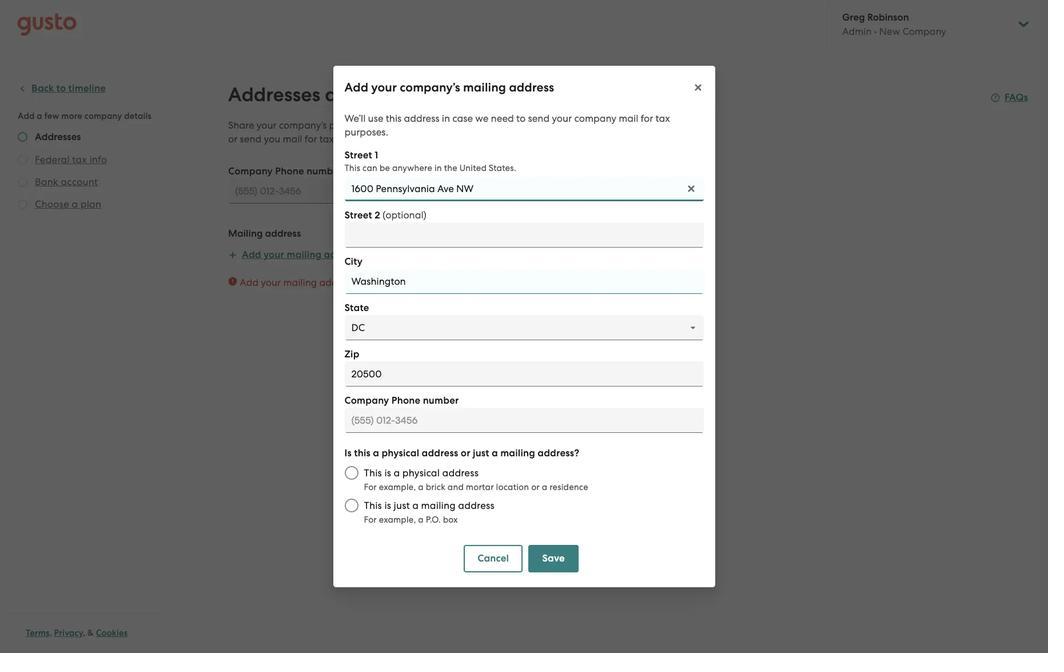 Task type: vqa. For each thing, say whether or not it's contained in the screenshot.
topmost Company
yes



Task type: describe. For each thing, give the bounding box(es) containing it.
add your company's mailing address dialog
[[333, 66, 715, 587]]

1 , from the left
[[50, 628, 52, 638]]

2
[[375, 209, 380, 221]]

a inside button
[[72, 198, 78, 210]]

is for a
[[385, 467, 391, 479]]

the
[[444, 163, 457, 173]]

account menu element
[[828, 0, 1031, 49]]

for inside share your company's phone number and address, in case we need to contact you or send you mail for tax purposes.
[[305, 133, 317, 145]]

physical for is
[[403, 467, 440, 479]]

0 horizontal spatial you
[[264, 133, 280, 145]]

add for add your mailing address
[[242, 249, 261, 261]]

address down is this a physical address or just a mailing address? on the bottom
[[442, 467, 479, 479]]

faqs button
[[991, 91, 1028, 105]]

Zip field
[[345, 361, 704, 387]]

for for this is a physical address
[[364, 482, 377, 492]]

share your company's phone number and address, in case we need to contact you or send you mail for tax purposes.
[[228, 120, 598, 145]]

for example, a p.o. box
[[364, 515, 458, 525]]

number for company phone number telephone field
[[423, 395, 459, 407]]

City field
[[345, 269, 704, 294]]

company inside we'll use this address in case we need to send your company mail for tax purposes.
[[574, 113, 617, 124]]

0 horizontal spatial just
[[394, 500, 410, 511]]

we'll
[[345, 113, 366, 124]]

terms
[[26, 628, 50, 638]]

info
[[89, 154, 107, 165]]

need inside share your company's phone number and address, in case we need to contact you or send you mail for tax purposes.
[[508, 120, 531, 131]]

this is just a mailing address
[[364, 500, 495, 511]]

address down city
[[319, 277, 355, 288]]

0 vertical spatial and
[[325, 83, 361, 106]]

tax inside share your company's phone number and address, in case we need to contact you or send you mail for tax purposes.
[[320, 133, 334, 145]]

mortar
[[466, 482, 494, 492]]

1 vertical spatial details
[[124, 111, 152, 121]]

send inside share your company's phone number and address, in case we need to contact you or send you mail for tax purposes.
[[240, 133, 262, 145]]

for inside we'll use this address in case we need to send your company mail for tax purposes.
[[641, 113, 653, 124]]

this inside we'll use this address in case we need to send your company mail for tax purposes.
[[386, 113, 402, 124]]

add your mailing address
[[242, 249, 361, 261]]

federal tax info button
[[35, 153, 107, 166]]

mailing down add your mailing address
[[283, 277, 317, 288]]

mail inside we'll use this address in case we need to send your company mail for tax purposes.
[[619, 113, 638, 124]]

cookies button
[[96, 626, 128, 640]]

your inside we'll use this address in case we need to send your company mail for tax purposes.
[[552, 113, 572, 124]]

addresses for addresses
[[35, 131, 81, 143]]

is this a physical address or just a mailing address?
[[345, 447, 580, 459]]

addresses list
[[18, 131, 158, 213]]

box
[[443, 515, 458, 525]]

federal
[[35, 154, 70, 165]]

back to timeline button
[[18, 82, 106, 96]]

zip
[[345, 348, 360, 360]]

company for company phone number telephone field
[[345, 395, 389, 407]]

terms , privacy , & cookies
[[26, 628, 128, 638]]

plan
[[80, 198, 101, 210]]

save
[[542, 552, 565, 564]]

add your mailing address to continue
[[240, 277, 408, 288]]

street 1 this can be anywhere in the united states.
[[345, 149, 516, 173]]

to inside back to timeline button
[[56, 82, 66, 94]]

company for (555) 012-3456 telephone field
[[228, 165, 273, 177]]

residence
[[550, 482, 588, 492]]

p.o.
[[426, 515, 441, 525]]

add for add a few more company details
[[18, 111, 35, 121]]

0 horizontal spatial company
[[84, 111, 122, 121]]

a left residence
[[542, 482, 548, 492]]

this for this is just a mailing address
[[364, 500, 382, 511]]

dialog main content element
[[333, 105, 715, 587]]

city
[[345, 256, 363, 268]]

phone
[[329, 120, 358, 131]]

mail inside share your company's phone number and address, in case we need to contact you or send you mail for tax purposes.
[[283, 133, 302, 145]]

0 horizontal spatial this
[[354, 447, 371, 459]]

for example, a brick and mortar location or a residence
[[364, 482, 588, 492]]

street for 2
[[345, 209, 372, 221]]

privacy
[[54, 628, 83, 638]]

a up for example, a p.o. box
[[413, 500, 419, 511]]

mailing
[[228, 228, 263, 240]]

this for this is a physical address
[[364, 467, 382, 479]]

purposes. inside share your company's phone number and address, in case we need to contact you or send you mail for tax purposes.
[[336, 133, 380, 145]]

number inside share your company's phone number and address, in case we need to contact you or send you mail for tax purposes.
[[361, 120, 396, 131]]

is for just
[[385, 500, 391, 511]]

brick
[[426, 482, 446, 492]]

can
[[363, 163, 378, 173]]

more
[[61, 111, 82, 121]]

mailing up add your mailing address to continue on the top left of page
[[287, 249, 322, 261]]

your for share your company's phone number and address, in case we need to contact you or send you mail for tax purposes.
[[257, 120, 277, 131]]

(555) 012-3456 telephone field
[[228, 178, 606, 204]]

1 horizontal spatial you
[[582, 120, 598, 131]]

phone for company phone number telephone field
[[392, 395, 421, 407]]

This is a physical address radio
[[339, 460, 364, 486]]

purposes. inside we'll use this address in case we need to send your company mail for tax purposes.
[[345, 126, 388, 138]]

a down "this is a physical address"
[[418, 482, 424, 492]]

account
[[61, 176, 98, 188]]

Street 1 field
[[345, 176, 704, 201]]

addresses for addresses and contact details
[[228, 83, 320, 106]]

(optional)
[[383, 209, 427, 221]]

1 horizontal spatial just
[[473, 447, 489, 459]]

states.
[[489, 163, 516, 173]]

timeline
[[68, 82, 106, 94]]

is
[[345, 447, 352, 459]]

back to timeline
[[31, 82, 106, 94]]

faqs
[[1005, 92, 1028, 104]]

street for 1
[[345, 149, 372, 161]]

add a few more company details
[[18, 111, 152, 121]]

0 horizontal spatial contact
[[366, 83, 434, 106]]

this inside the street 1 this can be anywhere in the united states.
[[345, 163, 360, 173]]

your for add your mailing address
[[264, 249, 284, 261]]

a right this is a physical address radio
[[394, 467, 400, 479]]

in inside we'll use this address in case we need to send your company mail for tax purposes.
[[442, 113, 450, 124]]

address up add your mailing address to continue on the top left of page
[[324, 249, 361, 261]]

address up "this is a physical address"
[[422, 447, 458, 459]]

mailing up we'll use this address in case we need to send your company mail for tax purposes.
[[463, 80, 506, 95]]

for for this is just a mailing address
[[364, 515, 377, 525]]

example, for a
[[379, 482, 416, 492]]

example, for just
[[379, 515, 416, 525]]

send inside we'll use this address in case we need to send your company mail for tax purposes.
[[528, 113, 550, 124]]

Street 2 field
[[345, 222, 704, 248]]

or inside share your company's phone number and address, in case we need to contact you or send you mail for tax purposes.
[[228, 133, 238, 145]]

1
[[375, 149, 378, 161]]

address,
[[419, 120, 457, 131]]



Task type: locate. For each thing, give the bounding box(es) containing it.
0 vertical spatial company
[[228, 165, 273, 177]]

&
[[88, 628, 94, 638]]

united
[[460, 163, 487, 173]]

0 horizontal spatial company phone number
[[228, 165, 343, 177]]

1 vertical spatial street
[[345, 209, 372, 221]]

0 vertical spatial street
[[345, 149, 372, 161]]

0 horizontal spatial for
[[305, 133, 317, 145]]

privacy link
[[54, 628, 83, 638]]

2 example, from the top
[[379, 515, 416, 525]]

2 vertical spatial or
[[531, 482, 540, 492]]

addresses and contact details
[[228, 83, 499, 106]]

2 , from the left
[[83, 628, 85, 638]]

2 horizontal spatial tax
[[656, 113, 670, 124]]

use
[[368, 113, 384, 124]]

0 vertical spatial company's
[[400, 80, 460, 95]]

1 example, from the top
[[379, 482, 416, 492]]

a left p.o.
[[418, 515, 424, 525]]

Company Phone number telephone field
[[345, 408, 704, 433]]

2 for from the top
[[364, 515, 377, 525]]

a right is
[[373, 447, 379, 459]]

share
[[228, 120, 254, 131]]

company's for mailing
[[400, 80, 460, 95]]

0 vertical spatial this
[[386, 113, 402, 124]]

number inside dialog main content element
[[423, 395, 459, 407]]

street
[[345, 149, 372, 161], [345, 209, 372, 221]]

details
[[438, 83, 499, 106], [124, 111, 152, 121]]

, left the privacy in the left of the page
[[50, 628, 52, 638]]

we'll use this address in case we need to send your company mail for tax purposes.
[[345, 113, 670, 138]]

example, down "this is a physical address"
[[379, 482, 416, 492]]

0 vertical spatial addresses
[[228, 83, 320, 106]]

0 vertical spatial phone
[[275, 165, 304, 177]]

0 horizontal spatial company
[[228, 165, 273, 177]]

location
[[496, 482, 529, 492]]

1 horizontal spatial details
[[438, 83, 499, 106]]

0 horizontal spatial or
[[228, 133, 238, 145]]

or right location
[[531, 482, 540, 492]]

this
[[386, 113, 402, 124], [354, 447, 371, 459]]

0 horizontal spatial tax
[[72, 154, 87, 165]]

1 horizontal spatial ,
[[83, 628, 85, 638]]

1 vertical spatial this
[[364, 467, 382, 479]]

few
[[44, 111, 59, 121]]

in
[[442, 113, 450, 124], [459, 120, 467, 131], [435, 163, 442, 173]]

be
[[380, 163, 390, 173]]

2 vertical spatial and
[[448, 482, 464, 492]]

0 vertical spatial mail
[[619, 113, 638, 124]]

cancel button
[[464, 545, 523, 573]]

0 vertical spatial example,
[[379, 482, 416, 492]]

in left the
[[435, 163, 442, 173]]

case inside we'll use this address in case we need to send your company mail for tax purposes.
[[453, 113, 473, 124]]

2 horizontal spatial number
[[423, 395, 459, 407]]

bank account
[[35, 176, 98, 188]]

and inside dialog main content element
[[448, 482, 464, 492]]

1 vertical spatial you
[[264, 133, 280, 145]]

choose a plan
[[35, 198, 101, 210]]

terms link
[[26, 628, 50, 638]]

this is a physical address
[[364, 467, 479, 479]]

or up for example, a brick and mortar location or a residence
[[461, 447, 471, 459]]

address inside we'll use this address in case we need to send your company mail for tax purposes.
[[404, 113, 440, 124]]

0 vertical spatial this
[[345, 163, 360, 173]]

company down zip
[[345, 395, 389, 407]]

to
[[56, 82, 66, 94], [516, 113, 526, 124], [534, 120, 543, 131], [357, 277, 367, 288]]

2 horizontal spatial or
[[531, 482, 540, 492]]

address
[[509, 80, 554, 95], [404, 113, 440, 124], [265, 228, 301, 240], [324, 249, 361, 261], [319, 277, 355, 288], [422, 447, 458, 459], [442, 467, 479, 479], [458, 500, 495, 511]]

tax
[[656, 113, 670, 124], [320, 133, 334, 145], [72, 154, 87, 165]]

company inside dialog main content element
[[345, 395, 389, 407]]

company's for phone
[[279, 120, 327, 131]]

home image
[[17, 13, 77, 36]]

address up add your mailing address
[[265, 228, 301, 240]]

1 vertical spatial is
[[385, 500, 391, 511]]

company phone number inside dialog main content element
[[345, 395, 459, 407]]

state
[[345, 302, 369, 314]]

just up 'mortar'
[[473, 447, 489, 459]]

2 vertical spatial number
[[423, 395, 459, 407]]

1 horizontal spatial company
[[345, 395, 389, 407]]

1 vertical spatial number
[[307, 165, 343, 177]]

your
[[371, 80, 397, 95], [552, 113, 572, 124], [257, 120, 277, 131], [264, 249, 284, 261], [261, 277, 281, 288]]

0 horizontal spatial and
[[325, 83, 361, 106]]

physical
[[382, 447, 419, 459], [403, 467, 440, 479]]

0 vertical spatial send
[[528, 113, 550, 124]]

case down add your company's mailing address
[[453, 113, 473, 124]]

need
[[491, 113, 514, 124], [508, 120, 531, 131]]

mail
[[619, 113, 638, 124], [283, 133, 302, 145]]

this down this is a physical address radio
[[364, 500, 382, 511]]

contact inside share your company's phone number and address, in case we need to contact you or send you mail for tax purposes.
[[545, 120, 579, 131]]

1 horizontal spatial this
[[386, 113, 402, 124]]

company's inside share your company's phone number and address, in case we need to contact you or send you mail for tax purposes.
[[279, 120, 327, 131]]

company's
[[400, 80, 460, 95], [279, 120, 327, 131]]

0 vertical spatial physical
[[382, 447, 419, 459]]

1 horizontal spatial contact
[[545, 120, 579, 131]]

number left can
[[307, 165, 343, 177]]

1 vertical spatial just
[[394, 500, 410, 511]]

phone inside dialog main content element
[[392, 395, 421, 407]]

case inside share your company's phone number and address, in case we need to contact you or send you mail for tax purposes.
[[470, 120, 490, 131]]

street 2 (optional)
[[345, 209, 427, 221]]

street up can
[[345, 149, 372, 161]]

1 vertical spatial physical
[[403, 467, 440, 479]]

in down add your company's mailing address
[[442, 113, 450, 124]]

need inside we'll use this address in case we need to send your company mail for tax purposes.
[[491, 113, 514, 124]]

number for (555) 012-3456 telephone field
[[307, 165, 343, 177]]

or down the share
[[228, 133, 238, 145]]

address up we'll use this address in case we need to send your company mail for tax purposes.
[[509, 80, 554, 95]]

0 vertical spatial is
[[385, 467, 391, 479]]

0 vertical spatial number
[[361, 120, 396, 131]]

addresses
[[228, 83, 320, 106], [35, 131, 81, 143]]

just
[[473, 447, 489, 459], [394, 500, 410, 511]]

1 vertical spatial addresses
[[35, 131, 81, 143]]

0 vertical spatial tax
[[656, 113, 670, 124]]

continue
[[369, 277, 408, 288]]

we inside share your company's phone number and address, in case we need to contact you or send you mail for tax purposes.
[[493, 120, 506, 131]]

1 horizontal spatial and
[[398, 120, 416, 131]]

0 vertical spatial just
[[473, 447, 489, 459]]

2 vertical spatial this
[[364, 500, 382, 511]]

0 vertical spatial for
[[364, 482, 377, 492]]

physical for this
[[382, 447, 419, 459]]

tax inside button
[[72, 154, 87, 165]]

bank
[[35, 176, 58, 188]]

phone for (555) 012-3456 telephone field
[[275, 165, 304, 177]]

1 vertical spatial contact
[[545, 120, 579, 131]]

1 vertical spatial company
[[345, 395, 389, 407]]

2 is from the top
[[385, 500, 391, 511]]

, left &
[[83, 628, 85, 638]]

0 horizontal spatial mail
[[283, 133, 302, 145]]

phone
[[275, 165, 304, 177], [392, 395, 421, 407]]

mailing address
[[228, 228, 301, 240]]

example, down this is just a mailing address
[[379, 515, 416, 525]]

1 horizontal spatial company phone number
[[345, 395, 459, 407]]

add for add your mailing address to continue
[[240, 277, 259, 288]]

and left address,
[[398, 120, 416, 131]]

a left plan
[[72, 198, 78, 210]]

for
[[364, 482, 377, 492], [364, 515, 377, 525]]

0 horizontal spatial number
[[307, 165, 343, 177]]

choose
[[35, 198, 69, 210]]

your inside share your company's phone number and address, in case we need to contact you or send you mail for tax purposes.
[[257, 120, 277, 131]]

save button
[[529, 545, 579, 573]]

number
[[361, 120, 396, 131], [307, 165, 343, 177], [423, 395, 459, 407]]

1 is from the top
[[385, 467, 391, 479]]

you
[[582, 120, 598, 131], [264, 133, 280, 145]]

0 horizontal spatial company's
[[279, 120, 327, 131]]

company phone number for (555) 012-3456 telephone field
[[228, 165, 343, 177]]

1 horizontal spatial or
[[461, 447, 471, 459]]

company phone number
[[228, 165, 343, 177], [345, 395, 459, 407]]

1 horizontal spatial for
[[641, 113, 653, 124]]

mailing
[[463, 80, 506, 95], [287, 249, 322, 261], [283, 277, 317, 288], [501, 447, 535, 459], [421, 500, 456, 511]]

2 street from the top
[[345, 209, 372, 221]]

case right address,
[[470, 120, 490, 131]]

company phone number for company phone number telephone field
[[345, 395, 459, 407]]

1 street from the top
[[345, 149, 372, 161]]

company
[[84, 111, 122, 121], [574, 113, 617, 124]]

example,
[[379, 482, 416, 492], [379, 515, 416, 525]]

1 vertical spatial company phone number
[[345, 395, 459, 407]]

contact
[[366, 83, 434, 106], [545, 120, 579, 131]]

1 horizontal spatial mail
[[619, 113, 638, 124]]

1 vertical spatial this
[[354, 447, 371, 459]]

address down for example, a brick and mortar location or a residence
[[458, 500, 495, 511]]

for up this is just a mailing address radio
[[364, 482, 377, 492]]

address?
[[538, 447, 580, 459]]

street inside the street 1 this can be anywhere in the united states.
[[345, 149, 372, 161]]

company's up address,
[[400, 80, 460, 95]]

mailing up p.o.
[[421, 500, 456, 511]]

1 vertical spatial mail
[[283, 133, 302, 145]]

this
[[345, 163, 360, 173], [364, 467, 382, 479], [364, 500, 382, 511]]

add inside dialog
[[345, 80, 368, 95]]

this right use
[[386, 113, 402, 124]]

1 horizontal spatial we
[[493, 120, 506, 131]]

send
[[528, 113, 550, 124], [240, 133, 262, 145]]

physical up "this is a physical address"
[[382, 447, 419, 459]]

for down this is a physical address radio
[[364, 515, 377, 525]]

a left few
[[37, 111, 42, 121]]

1 horizontal spatial addresses
[[228, 83, 320, 106]]

1 vertical spatial tax
[[320, 133, 334, 145]]

back
[[31, 82, 54, 94]]

number up is this a physical address or just a mailing address? on the bottom
[[423, 395, 459, 407]]

this right is
[[354, 447, 371, 459]]

addresses up the share
[[228, 83, 320, 106]]

1 vertical spatial company's
[[279, 120, 327, 131]]

1 vertical spatial and
[[398, 120, 416, 131]]

add
[[345, 80, 368, 95], [18, 111, 35, 121], [242, 249, 261, 261], [240, 277, 259, 288]]

federal tax info
[[35, 154, 107, 165]]

1 vertical spatial for
[[305, 133, 317, 145]]

cookies
[[96, 628, 128, 638]]

0 horizontal spatial ,
[[50, 628, 52, 638]]

is up for example, a p.o. box
[[385, 500, 391, 511]]

0 horizontal spatial send
[[240, 133, 262, 145]]

in inside the street 1 this can be anywhere in the united states.
[[435, 163, 442, 173]]

we up states.
[[493, 120, 506, 131]]

0 horizontal spatial we
[[475, 113, 489, 124]]

and up we'll on the top of page
[[325, 83, 361, 106]]

1 horizontal spatial company
[[574, 113, 617, 124]]

0 vertical spatial or
[[228, 133, 238, 145]]

to inside we'll use this address in case we need to send your company mail for tax purposes.
[[516, 113, 526, 124]]

address down add your company's mailing address
[[404, 113, 440, 124]]

purposes. down use
[[345, 126, 388, 138]]

a
[[37, 111, 42, 121], [72, 198, 78, 210], [373, 447, 379, 459], [492, 447, 498, 459], [394, 467, 400, 479], [418, 482, 424, 492], [542, 482, 548, 492], [413, 500, 419, 511], [418, 515, 424, 525]]

just up for example, a p.o. box
[[394, 500, 410, 511]]

2 horizontal spatial and
[[448, 482, 464, 492]]

this left can
[[345, 163, 360, 173]]

0 vertical spatial details
[[438, 83, 499, 106]]

1 horizontal spatial phone
[[392, 395, 421, 407]]

1 horizontal spatial tax
[[320, 133, 334, 145]]

0 horizontal spatial addresses
[[35, 131, 81, 143]]

to inside share your company's phone number and address, in case we need to contact you or send you mail for tax purposes.
[[534, 120, 543, 131]]

tax inside we'll use this address in case we need to send your company mail for tax purposes.
[[656, 113, 670, 124]]

company's inside the add your company's mailing address dialog
[[400, 80, 460, 95]]

0 vertical spatial for
[[641, 113, 653, 124]]

1 horizontal spatial company's
[[400, 80, 460, 95]]

1 for from the top
[[364, 482, 377, 492]]

1 horizontal spatial number
[[361, 120, 396, 131]]

bank account button
[[35, 175, 98, 189]]

mailing down company phone number telephone field
[[501, 447, 535, 459]]

physical up brick
[[403, 467, 440, 479]]

a up 'mortar'
[[492, 447, 498, 459]]

in inside share your company's phone number and address, in case we need to contact you or send you mail for tax purposes.
[[459, 120, 467, 131]]

for
[[641, 113, 653, 124], [305, 133, 317, 145]]

0 vertical spatial contact
[[366, 83, 434, 106]]

we inside we'll use this address in case we need to send your company mail for tax purposes.
[[475, 113, 489, 124]]

0 horizontal spatial phone
[[275, 165, 304, 177]]

add for add your company's mailing address
[[345, 80, 368, 95]]

we
[[475, 113, 489, 124], [493, 120, 506, 131]]

your for add your company's mailing address
[[371, 80, 397, 95]]

0 vertical spatial company phone number
[[228, 165, 343, 177]]

1 vertical spatial for
[[364, 515, 377, 525]]

or
[[228, 133, 238, 145], [461, 447, 471, 459], [531, 482, 540, 492]]

company's left phone
[[279, 120, 327, 131]]

we right address,
[[475, 113, 489, 124]]

1 vertical spatial phone
[[392, 395, 421, 407]]

in right address,
[[459, 120, 467, 131]]

0 vertical spatial you
[[582, 120, 598, 131]]

is right this is a physical address radio
[[385, 467, 391, 479]]

and
[[325, 83, 361, 106], [398, 120, 416, 131], [448, 482, 464, 492]]

choose a plan button
[[35, 197, 101, 211]]

addresses down few
[[35, 131, 81, 143]]

1 vertical spatial example,
[[379, 515, 416, 525]]

1 horizontal spatial send
[[528, 113, 550, 124]]

1 vertical spatial or
[[461, 447, 471, 459]]

This is just a mailing address radio
[[339, 493, 364, 518]]

addresses inside "list"
[[35, 131, 81, 143]]

number up 1
[[361, 120, 396, 131]]

anywhere
[[392, 163, 432, 173]]

street left 2
[[345, 209, 372, 221]]

and inside share your company's phone number and address, in case we need to contact you or send you mail for tax purposes.
[[398, 120, 416, 131]]

this up this is just a mailing address radio
[[364, 467, 382, 479]]

and right brick
[[448, 482, 464, 492]]

add your company's mailing address
[[345, 80, 554, 95]]

2 vertical spatial tax
[[72, 154, 87, 165]]

company down the share
[[228, 165, 273, 177]]

purposes. down phone
[[336, 133, 380, 145]]

company
[[228, 165, 273, 177], [345, 395, 389, 407]]

0 horizontal spatial details
[[124, 111, 152, 121]]

cancel
[[478, 552, 509, 564]]

,
[[50, 628, 52, 638], [83, 628, 85, 638]]

1 vertical spatial send
[[240, 133, 262, 145]]

your for add your mailing address to continue
[[261, 277, 281, 288]]



